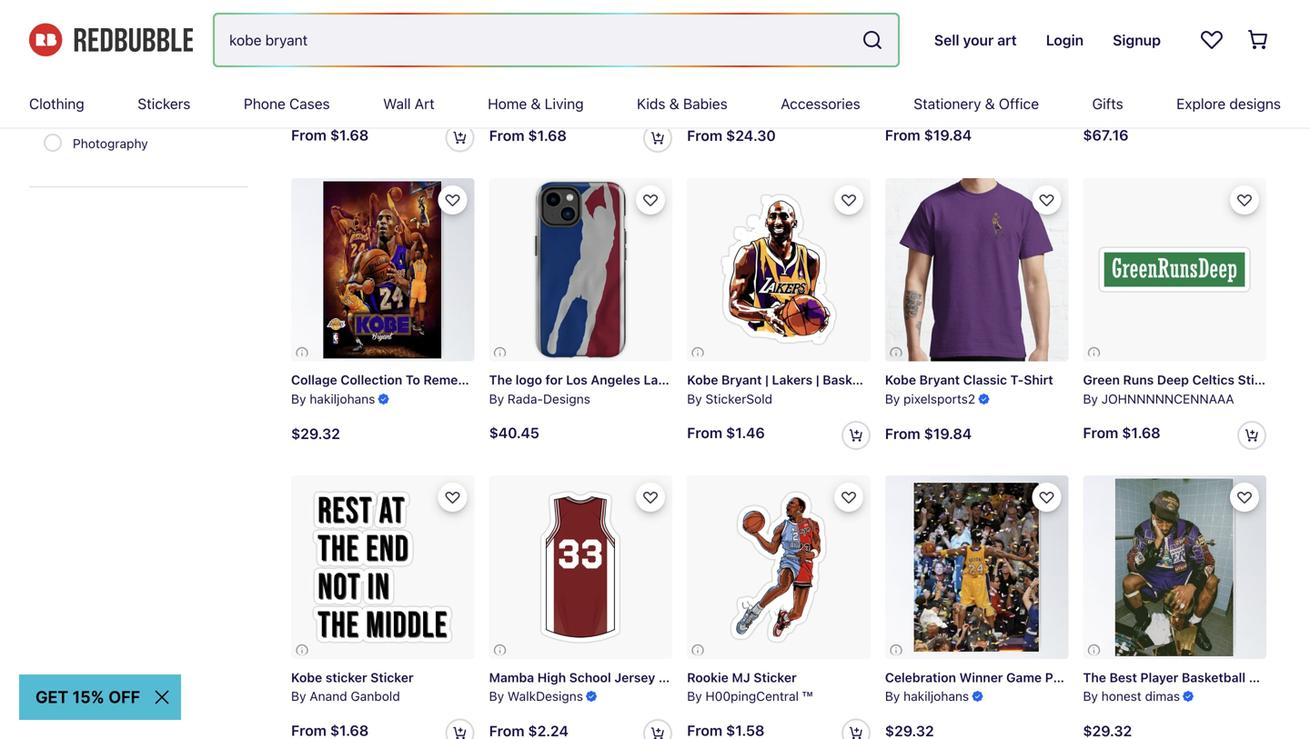 Task type: describe. For each thing, give the bounding box(es) containing it.
clothing
[[29, 95, 84, 112]]

lakers inside kobe bryant | lakers | basketball sticker by stickersold
[[772, 373, 813, 388]]

by inside kobe sticker sticker by anand ganbold
[[291, 689, 306, 704]]

classic
[[964, 373, 1008, 388]]

sticker right jersey
[[659, 671, 702, 686]]

player
[[1141, 671, 1179, 686]]

explore designs link
[[1177, 80, 1281, 127]]

$67.16
[[1083, 126, 1129, 144]]

artwork medium option group
[[44, 0, 221, 165]]

sticker
[[326, 671, 367, 686]]

1 horizontal spatial poster
[[1045, 671, 1085, 686]]

$1.58
[[726, 723, 765, 740]]

legend
[[493, 373, 539, 388]]

none radio inside artwork medium option group
[[44, 134, 62, 152]]

& for home
[[531, 95, 541, 112]]

rookie
[[687, 671, 729, 686]]

$40.45
[[489, 425, 540, 442]]

2 horizontal spatial basketball
[[1182, 671, 1246, 686]]

yoalpz
[[1102, 93, 1140, 108]]

shirt
[[1024, 373, 1054, 388]]

logo
[[516, 373, 542, 388]]

case
[[804, 373, 834, 388]]

by left "honest"
[[1083, 689, 1098, 704]]

kobe for from $1.46
[[687, 373, 718, 388]]

designs
[[543, 392, 591, 407]]

kobe bryant classic t-shirt image
[[885, 178, 1069, 362]]

$1.68 for green runs deep celtics  sticker
[[1122, 425, 1161, 442]]

from down 'by mattdamann' at right top
[[885, 126, 921, 144]]

stickers link
[[138, 80, 191, 127]]

johnnnnncennaaa
[[1102, 392, 1235, 407]]

los
[[566, 373, 588, 388]]

sticker inside kobe sticker sticker by anand ganbold
[[371, 671, 414, 686]]

bryant for |
[[722, 373, 762, 388]]

by left xavierjfong
[[687, 93, 702, 108]]

by left pixelsports2 at the right bottom of the page
[[885, 392, 900, 407]]

kobe bryant | lakers | basketball sticker by stickersold
[[687, 373, 933, 407]]

from down anand
[[291, 723, 327, 740]]

mixed
[[136, 96, 171, 111]]

xavierjfong
[[706, 93, 770, 108]]

office
[[999, 95, 1039, 112]]

by walkdesigns
[[489, 689, 583, 704]]

by mattdamann
[[885, 93, 979, 108]]

home & living
[[488, 95, 584, 112]]

high
[[538, 671, 566, 686]]

kobe sticker sticker by anand ganbold
[[291, 671, 414, 704]]

by xavierjfong
[[687, 93, 770, 108]]

2 horizontal spatial poster
[[1249, 671, 1289, 686]]

the best player basketball poster image
[[1083, 476, 1267, 660]]

digital art
[[73, 16, 131, 31]]

rookie mj sticker image
[[687, 476, 871, 660]]

sticker inside "rookie mj sticker by h00pingcentral ™"
[[754, 671, 797, 686]]

tough
[[763, 373, 800, 388]]

menu bar containing clothing
[[29, 80, 1281, 127]]

the best player basketball poster
[[1083, 671, 1289, 686]]

kobe bryant | lakers | basketball sticker image
[[687, 178, 871, 362]]

from $1.58
[[687, 723, 765, 740]]

$24.30
[[726, 127, 776, 144]]

clothing link
[[29, 80, 84, 127]]

mattdamann
[[904, 93, 979, 108]]

$1.68 down ricardooperez
[[330, 126, 369, 144]]

lakers inside "the logo for los angeles lakers fans iphone tough case by rada-designs"
[[644, 373, 684, 388]]

phone cases link
[[244, 80, 330, 127]]

winner
[[960, 671, 1003, 686]]

ricardooperez
[[310, 93, 395, 108]]

from $1.46
[[687, 425, 765, 442]]

from down babies
[[687, 127, 723, 144]]

Search term search field
[[215, 15, 854, 66]]

celebration
[[885, 671, 956, 686]]

celebration winner game poster
[[885, 671, 1085, 686]]

phone cases
[[244, 95, 330, 112]]

kids & babies
[[637, 95, 728, 112]]

runs
[[1124, 373, 1154, 388]]

honest
[[1102, 689, 1142, 704]]

from $1.68 down by ricardooperez
[[291, 126, 369, 144]]

painting & mixed media
[[73, 96, 210, 111]]

green runs deep celtics  sticker image
[[1083, 178, 1267, 362]]

from $1.68 for kobe sticker sticker
[[291, 723, 369, 740]]

from left $1.58
[[687, 723, 723, 740]]

2 from $19.84 from the top
[[885, 425, 972, 443]]

the for the best player basketball poster
[[1083, 671, 1107, 686]]

basketball for |
[[823, 373, 887, 388]]

collage
[[291, 373, 337, 388]]

home & living link
[[488, 80, 584, 127]]

walkdesigns
[[508, 689, 583, 704]]

stationery & office
[[914, 95, 1039, 112]]

mj
[[732, 671, 751, 686]]

fans
[[688, 373, 714, 388]]

basketball for legend
[[542, 373, 606, 388]]

art for wall art
[[415, 95, 435, 112]]

stickersold
[[706, 392, 773, 407]]

photography
[[73, 136, 148, 151]]

collage collection to remember legend basketball poster image
[[291, 178, 475, 362]]

explore designs
[[1177, 95, 1281, 112]]

living
[[545, 95, 584, 112]]

kobe sticker sticker image
[[291, 476, 475, 660]]

painting
[[73, 96, 120, 111]]

from $1.68 for by sicksticksco
[[489, 127, 567, 144]]

by yoalpz
[[1083, 93, 1140, 108]]

the for the logo for los angeles lakers fans iphone tough case by rada-designs
[[489, 373, 513, 388]]

anand
[[310, 689, 347, 704]]



Task type: vqa. For each thing, say whether or not it's contained in the screenshot.


Task type: locate. For each thing, give the bounding box(es) containing it.
0 horizontal spatial |
[[765, 373, 769, 388]]

& for kids
[[670, 95, 680, 112]]

kobe up stickersold
[[687, 373, 718, 388]]

by down the rookie
[[687, 689, 702, 704]]

1 horizontal spatial lakers
[[772, 373, 813, 388]]

1 | from the left
[[765, 373, 769, 388]]

by hakiljohans down the collage
[[291, 392, 375, 407]]

accessories
[[781, 95, 861, 112]]

gifts link
[[1093, 80, 1124, 127]]

accessories link
[[781, 80, 861, 127]]

cases
[[289, 95, 330, 112]]

None radio
[[44, 134, 62, 152]]

& left the office
[[985, 95, 995, 112]]

art
[[113, 16, 131, 31], [415, 95, 435, 112]]

celebration winner game poster image
[[885, 476, 1069, 660]]

1 horizontal spatial by hakiljohans
[[885, 689, 969, 704]]

0 horizontal spatial hakiljohans
[[310, 392, 375, 407]]

1 $19.84 from the top
[[924, 126, 972, 144]]

$19.84 down pixelsports2 at the right bottom of the page
[[924, 425, 972, 443]]

sticker inside kobe bryant | lakers | basketball sticker by stickersold
[[890, 373, 933, 388]]

1 vertical spatial from $19.84
[[885, 425, 972, 443]]

poster
[[609, 373, 649, 388], [1045, 671, 1085, 686], [1249, 671, 1289, 686]]

by hakiljohans for collage
[[291, 392, 375, 407]]

angeles
[[591, 373, 641, 388]]

1 horizontal spatial the
[[1083, 671, 1107, 686]]

sticker
[[890, 373, 933, 388], [1238, 373, 1281, 388], [371, 671, 414, 686], [659, 671, 702, 686], [754, 671, 797, 686]]

lakers left fans at the bottom right of the page
[[644, 373, 684, 388]]

ganbold
[[351, 689, 400, 704]]

1 vertical spatial the
[[1083, 671, 1107, 686]]

& left the living
[[531, 95, 541, 112]]

celtics
[[1193, 373, 1235, 388]]

basketball inside kobe bryant | lakers | basketball sticker by stickersold
[[823, 373, 887, 388]]

by down fans at the bottom right of the page
[[687, 392, 702, 407]]

0 horizontal spatial bryant
[[722, 373, 762, 388]]

$19.84
[[924, 126, 972, 144], [924, 425, 972, 443]]

hakiljohans for collage
[[310, 392, 375, 407]]

hakiljohans
[[310, 392, 375, 407], [904, 689, 969, 704]]

green runs deep celtics  sticker by johnnnnncennaaa
[[1083, 373, 1281, 407]]

wall art
[[383, 95, 435, 112]]

the logo for los angeles lakers fans iphone tough case image
[[489, 178, 673, 362]]

kobe inside kobe sticker sticker by anand ganbold
[[291, 671, 322, 686]]

by honest dimas
[[1083, 689, 1181, 704]]

$1.68
[[330, 126, 369, 144], [528, 127, 567, 144], [1122, 425, 1161, 442], [330, 723, 369, 740]]

babies
[[683, 95, 728, 112]]

basketball right player
[[1182, 671, 1246, 686]]

0 vertical spatial $19.84
[[924, 126, 972, 144]]

by down mamba at the left of the page
[[489, 689, 504, 704]]

1 vertical spatial hakiljohans
[[904, 689, 969, 704]]

from $19.84 down by pixelsports2
[[885, 425, 972, 443]]

mamba high school jersey sticker
[[489, 671, 702, 686]]

from down green
[[1083, 425, 1119, 442]]

& for stationery
[[985, 95, 995, 112]]

0 vertical spatial the
[[489, 373, 513, 388]]

kobe inside kobe bryant | lakers | basketball sticker by stickersold
[[687, 373, 718, 388]]

| right iphone
[[765, 373, 769, 388]]

phone
[[244, 95, 286, 112]]

by right phone
[[291, 93, 306, 108]]

by down green
[[1083, 392, 1098, 407]]

|
[[765, 373, 769, 388], [816, 373, 820, 388]]

from $24.30
[[687, 127, 776, 144]]

t-
[[1011, 373, 1024, 388]]

1 from $19.84 from the top
[[885, 126, 972, 144]]

2 lakers from the left
[[772, 373, 813, 388]]

best
[[1110, 671, 1138, 686]]

$19.84 down "stationery" at the top right of the page
[[924, 126, 972, 144]]

0 vertical spatial by hakiljohans
[[291, 392, 375, 407]]

bryant up stickersold
[[722, 373, 762, 388]]

0 horizontal spatial poster
[[609, 373, 649, 388]]

art right "wall"
[[415, 95, 435, 112]]

2 horizontal spatial kobe
[[885, 373, 916, 388]]

from down by pixelsports2
[[885, 425, 921, 443]]

from down home
[[489, 127, 525, 144]]

& for painting
[[124, 96, 133, 111]]

& right kids
[[670, 95, 680, 112]]

1 horizontal spatial basketball
[[823, 373, 887, 388]]

gifts
[[1093, 95, 1124, 112]]

1 vertical spatial $19.84
[[924, 425, 972, 443]]

2 | from the left
[[816, 373, 820, 388]]

media
[[174, 96, 210, 111]]

from $1.68 down home & living
[[489, 127, 567, 144]]

by down legend
[[489, 392, 504, 407]]

the left logo
[[489, 373, 513, 388]]

by inside "the logo for los angeles lakers fans iphone tough case by rada-designs"
[[489, 392, 504, 407]]

stationery & office link
[[914, 80, 1039, 127]]

hakiljohans down the celebration in the right of the page
[[904, 689, 969, 704]]

1 vertical spatial by hakiljohans
[[885, 689, 969, 704]]

the
[[489, 373, 513, 388], [1083, 671, 1107, 686]]

collage collection to remember legend basketball poster
[[291, 373, 649, 388]]

wall art link
[[383, 80, 435, 127]]

bryant for classic
[[920, 373, 960, 388]]

game
[[1007, 671, 1042, 686]]

0 horizontal spatial art
[[113, 16, 131, 31]]

$1.68 down anand
[[330, 723, 369, 740]]

by left yoalpz
[[1083, 93, 1098, 108]]

1 horizontal spatial hakiljohans
[[904, 689, 969, 704]]

art inside menu bar
[[415, 95, 435, 112]]

mamba
[[489, 671, 534, 686]]

by down the collage
[[291, 392, 306, 407]]

menu bar
[[29, 80, 1281, 127]]

lakers
[[644, 373, 684, 388], [772, 373, 813, 388]]

hakiljohans for celebration
[[904, 689, 969, 704]]

0 horizontal spatial the
[[489, 373, 513, 388]]

0 vertical spatial art
[[113, 16, 131, 31]]

the inside "the logo for los angeles lakers fans iphone tough case by rada-designs"
[[489, 373, 513, 388]]

wall
[[383, 95, 411, 112]]

kobe bryant classic t-shirt
[[885, 373, 1054, 388]]

the left "best"
[[1083, 671, 1107, 686]]

hakiljohans down the collage
[[310, 392, 375, 407]]

by pixelsports2
[[885, 392, 976, 407]]

kobe up anand
[[291, 671, 322, 686]]

by left anand
[[291, 689, 306, 704]]

sticker inside green runs deep celtics  sticker by johnnnnncennaaa
[[1238, 373, 1281, 388]]

art right digital
[[113, 16, 131, 31]]

by down the celebration in the right of the page
[[885, 689, 900, 704]]

art inside option group
[[113, 16, 131, 31]]

& inside artwork medium option group
[[124, 96, 133, 111]]

stickers
[[138, 95, 191, 112]]

by hakiljohans for celebration
[[885, 689, 969, 704]]

kobe
[[687, 373, 718, 388], [885, 373, 916, 388], [291, 671, 322, 686]]

by left mattdamann
[[885, 93, 900, 108]]

0 horizontal spatial kobe
[[291, 671, 322, 686]]

designs
[[1230, 95, 1281, 112]]

redbubble logo image
[[29, 23, 193, 57]]

1 horizontal spatial art
[[415, 95, 435, 112]]

rookie mj sticker by h00pingcentral ™
[[687, 671, 813, 704]]

dimas
[[1145, 689, 1181, 704]]

from $1.68
[[291, 126, 369, 144], [489, 127, 567, 144], [1083, 425, 1161, 442], [291, 723, 369, 740]]

$1.46
[[726, 425, 765, 442]]

$1.68 for by sicksticksco
[[528, 127, 567, 144]]

sicksticksco
[[508, 93, 579, 108]]

home
[[488, 95, 527, 112]]

™
[[802, 689, 813, 704]]

basketball right tough
[[823, 373, 887, 388]]

green
[[1083, 373, 1120, 388]]

by inside kobe bryant | lakers | basketball sticker by stickersold
[[687, 392, 702, 407]]

0 horizontal spatial by hakiljohans
[[291, 392, 375, 407]]

sticker up by pixelsports2
[[890, 373, 933, 388]]

by inside green runs deep celtics  sticker by johnnnnncennaaa
[[1083, 392, 1098, 407]]

basketball up designs
[[542, 373, 606, 388]]

2 bryant from the left
[[920, 373, 960, 388]]

stationery
[[914, 95, 982, 112]]

explore
[[1177, 95, 1226, 112]]

deep
[[1157, 373, 1189, 388]]

0 vertical spatial hakiljohans
[[310, 392, 375, 407]]

by inside "rookie mj sticker by h00pingcentral ™"
[[687, 689, 702, 704]]

$29.32
[[291, 425, 340, 443]]

iphone
[[717, 373, 759, 388]]

by left sicksticksco
[[489, 93, 504, 108]]

pixelsports2
[[904, 392, 976, 407]]

kids
[[637, 95, 666, 112]]

sticker right celtics
[[1238, 373, 1281, 388]]

0 horizontal spatial lakers
[[644, 373, 684, 388]]

$1.68 down johnnnnncennaaa
[[1122, 425, 1161, 442]]

None field
[[215, 15, 898, 66]]

art for digital art
[[113, 16, 131, 31]]

lakers right iphone
[[772, 373, 813, 388]]

1 bryant from the left
[[722, 373, 762, 388]]

$1.68 for kobe sticker sticker
[[330, 723, 369, 740]]

by hakiljohans down the celebration in the right of the page
[[885, 689, 969, 704]]

kids & babies link
[[637, 80, 728, 127]]

to
[[406, 373, 420, 388]]

& left mixed
[[124, 96, 133, 111]]

1 vertical spatial art
[[415, 95, 435, 112]]

from $1.68 for green runs deep celtics  sticker
[[1083, 425, 1161, 442]]

from left $1.46 at bottom
[[687, 425, 723, 442]]

from down cases at the left of the page
[[291, 126, 327, 144]]

1 horizontal spatial |
[[816, 373, 820, 388]]

1 horizontal spatial kobe
[[687, 373, 718, 388]]

| right tough
[[816, 373, 820, 388]]

mamba high school jersey sticker image
[[489, 476, 673, 660]]

bryant up pixelsports2 at the right bottom of the page
[[920, 373, 960, 388]]

sticker up ganbold
[[371, 671, 414, 686]]

school
[[569, 671, 611, 686]]

remember
[[424, 373, 490, 388]]

0 horizontal spatial basketball
[[542, 373, 606, 388]]

0 vertical spatial from $19.84
[[885, 126, 972, 144]]

from $1.68 down anand
[[291, 723, 369, 740]]

the logo for los angeles lakers fans iphone tough case by rada-designs
[[489, 373, 834, 407]]

rada-
[[508, 392, 543, 407]]

h00pingcentral
[[706, 689, 799, 704]]

1 horizontal spatial bryant
[[920, 373, 960, 388]]

kobe up by pixelsports2
[[885, 373, 916, 388]]

1 lakers from the left
[[644, 373, 684, 388]]

$1.68 down home & living
[[528, 127, 567, 144]]

from $1.68 down runs
[[1083, 425, 1161, 442]]

by sicksticksco
[[489, 93, 579, 108]]

digital
[[73, 16, 110, 31]]

bryant inside kobe bryant | lakers | basketball sticker by stickersold
[[722, 373, 762, 388]]

collection
[[341, 373, 402, 388]]

2 $19.84 from the top
[[924, 425, 972, 443]]

kobe for from $1.68
[[291, 671, 322, 686]]

from $19.84 down 'by mattdamann' at right top
[[885, 126, 972, 144]]

sticker up h00pingcentral
[[754, 671, 797, 686]]

by ricardooperez
[[291, 93, 395, 108]]



